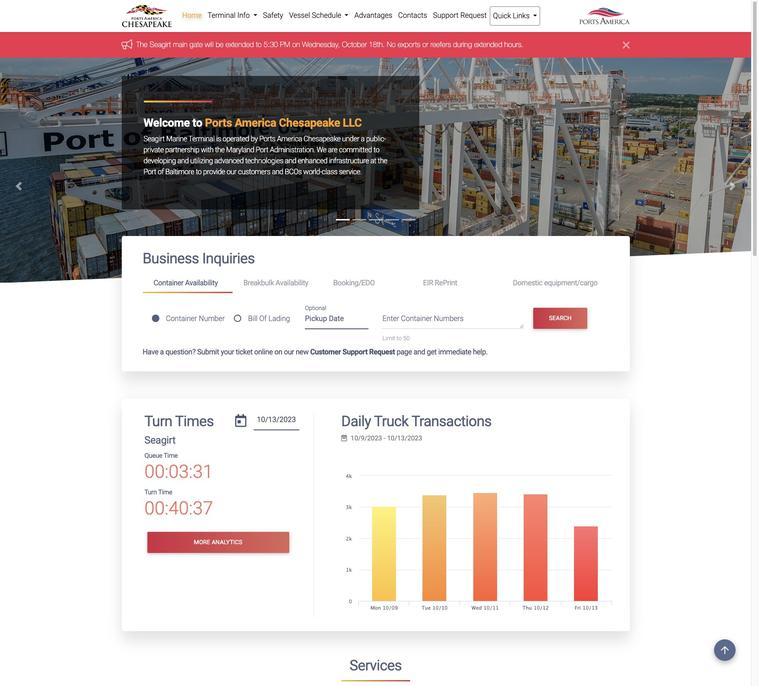 Task type: locate. For each thing, give the bounding box(es) containing it.
10/13/2023
[[387, 435, 422, 443]]

limit to 50
[[383, 335, 410, 342]]

the
[[215, 146, 225, 154], [378, 157, 387, 165]]

bcos
[[285, 168, 302, 176]]

0 horizontal spatial america
[[235, 116, 276, 130]]

times
[[175, 413, 214, 430]]

home link
[[179, 6, 205, 25]]

1 horizontal spatial the
[[378, 157, 387, 165]]

the seagirt main gate will be extended to 5:30 pm on wednesday, october 18th.  no exports or reefers during extended hours. link
[[136, 40, 524, 49]]

1 vertical spatial our
[[284, 348, 294, 356]]

by
[[251, 135, 258, 143]]

ports america chesapeake image
[[0, 58, 751, 383]]

or
[[422, 40, 428, 49]]

support up reefers
[[433, 11, 459, 20]]

we
[[317, 146, 326, 154]]

new
[[296, 348, 309, 356]]

1 horizontal spatial extended
[[474, 40, 502, 49]]

are
[[328, 146, 337, 154]]

calendar day image
[[235, 415, 246, 427]]

Enter Container Numbers text field
[[383, 314, 524, 329]]

wednesday,
[[302, 40, 340, 49]]

the
[[136, 40, 148, 49]]

container availability
[[154, 279, 218, 288]]

close image
[[623, 40, 630, 51]]

lading
[[269, 314, 290, 323]]

optional
[[305, 305, 326, 312]]

1 horizontal spatial ports
[[259, 135, 275, 143]]

1 vertical spatial on
[[274, 348, 282, 356]]

welcome to ports america chesapeake llc
[[144, 116, 362, 130]]

00:03:31
[[144, 462, 213, 483]]

seagirt inside alert
[[150, 40, 171, 49]]

more analytics link
[[147, 532, 289, 554]]

port left of at top left
[[144, 168, 156, 176]]

2 vertical spatial seagirt
[[144, 435, 176, 446]]

breakbulk availability link
[[232, 275, 322, 292]]

availability right breakbulk
[[276, 279, 308, 288]]

limit
[[383, 335, 395, 342]]

and left get
[[414, 348, 425, 356]]

eir reprint link
[[412, 275, 502, 292]]

None text field
[[254, 413, 299, 431]]

turn for turn times
[[144, 413, 172, 430]]

bill of lading
[[248, 314, 290, 323]]

turn times
[[144, 413, 214, 430]]

calendar week image
[[341, 435, 347, 442]]

private
[[144, 146, 164, 154]]

2 turn from the top
[[144, 489, 157, 497]]

america up the administration.
[[277, 135, 302, 143]]

america up by
[[235, 116, 276, 130]]

pm
[[280, 40, 290, 49]]

request left "quick"
[[460, 11, 487, 20]]

0 vertical spatial support
[[433, 11, 459, 20]]

domestic equipment/cargo link
[[502, 275, 609, 292]]

info
[[237, 11, 250, 20]]

container down business
[[154, 279, 184, 288]]

1 vertical spatial a
[[160, 348, 164, 356]]

terminal
[[208, 11, 236, 20], [188, 135, 215, 143]]

technologies
[[245, 157, 283, 165]]

of
[[158, 168, 164, 176]]

to left the 50
[[397, 335, 402, 342]]

0 horizontal spatial port
[[144, 168, 156, 176]]

0 vertical spatial request
[[460, 11, 487, 20]]

extended right be
[[226, 40, 254, 49]]

on
[[292, 40, 300, 49], [274, 348, 282, 356]]

main content
[[115, 236, 637, 687]]

terminal info
[[208, 11, 252, 20]]

1 horizontal spatial on
[[292, 40, 300, 49]]

support right customer
[[343, 348, 368, 356]]

1 vertical spatial the
[[378, 157, 387, 165]]

1 vertical spatial port
[[144, 168, 156, 176]]

0 vertical spatial america
[[235, 116, 276, 130]]

truck
[[374, 413, 409, 430]]

quick links link
[[490, 6, 540, 26]]

will
[[205, 40, 214, 49]]

seagirt right the
[[150, 40, 171, 49]]

availability
[[185, 279, 218, 288], [276, 279, 308, 288]]

0 vertical spatial a
[[361, 135, 365, 143]]

0 vertical spatial terminal
[[208, 11, 236, 20]]

time inside queue time 00:03:31
[[164, 452, 178, 460]]

daily
[[341, 413, 371, 430]]

ports up is
[[205, 116, 232, 130]]

1 extended from the left
[[226, 40, 254, 49]]

0 vertical spatial our
[[227, 168, 237, 176]]

on right online
[[274, 348, 282, 356]]

terminal left info
[[208, 11, 236, 20]]

to down public-
[[374, 146, 379, 154]]

extended right during in the top right of the page
[[474, 40, 502, 49]]

request down limit
[[369, 348, 395, 356]]

reefers
[[430, 40, 451, 49]]

0 horizontal spatial extended
[[226, 40, 254, 49]]

seagirt for seagirt
[[144, 435, 176, 446]]

1 vertical spatial ports
[[259, 135, 275, 143]]

support
[[433, 11, 459, 20], [343, 348, 368, 356]]

to left "5:30"
[[256, 40, 262, 49]]

queue
[[144, 452, 162, 460]]

have
[[143, 348, 158, 356]]

during
[[453, 40, 472, 49]]

seagirt inside seagirt marine terminal is operated by ports america chesapeake under a public- private partnership with the maryland port administration.                         we are committed to developing and utilizing advanced technologies and enhanced infrastructure at the port of baltimore to provide                         our customers and bcos world-class service.
[[144, 135, 165, 143]]

our down advanced
[[227, 168, 237, 176]]

links
[[513, 11, 530, 20]]

0 horizontal spatial a
[[160, 348, 164, 356]]

1 vertical spatial request
[[369, 348, 395, 356]]

1 vertical spatial time
[[158, 489, 172, 497]]

bullhorn image
[[122, 39, 136, 49]]

0 vertical spatial seagirt
[[150, 40, 171, 49]]

1 vertical spatial seagirt
[[144, 135, 165, 143]]

home
[[182, 11, 202, 20]]

1 vertical spatial america
[[277, 135, 302, 143]]

enter container numbers
[[383, 315, 464, 323]]

seagirt for seagirt marine terminal is operated by ports america chesapeake under a public- private partnership with the maryland port administration.                         we are committed to developing and utilizing advanced technologies and enhanced infrastructure at the port of baltimore to provide                         our customers and bcos world-class service.
[[144, 135, 165, 143]]

vessel schedule link
[[286, 6, 352, 25]]

daily truck transactions
[[341, 413, 492, 430]]

time right queue
[[164, 452, 178, 460]]

our left new
[[284, 348, 294, 356]]

turn up queue
[[144, 413, 172, 430]]

eir
[[423, 279, 433, 288]]

time up 00:40:37
[[158, 489, 172, 497]]

00:40:37
[[144, 498, 213, 520]]

availability down business inquiries
[[185, 279, 218, 288]]

0 vertical spatial time
[[164, 452, 178, 460]]

turn up 00:40:37
[[144, 489, 157, 497]]

1 vertical spatial terminal
[[188, 135, 215, 143]]

container left number
[[166, 314, 197, 323]]

2 availability from the left
[[276, 279, 308, 288]]

0 horizontal spatial on
[[274, 348, 282, 356]]

time inside turn time 00:40:37
[[158, 489, 172, 497]]

port up technologies at the top of the page
[[256, 146, 268, 154]]

0 horizontal spatial availability
[[185, 279, 218, 288]]

0 horizontal spatial support
[[343, 348, 368, 356]]

enter
[[383, 315, 399, 323]]

turn for turn time 00:40:37
[[144, 489, 157, 497]]

utilizing
[[190, 157, 213, 165]]

customers
[[238, 168, 270, 176]]

the seagirt main gate will be extended to 5:30 pm on wednesday, october 18th.  no exports or reefers during extended hours.
[[136, 40, 524, 49]]

1 horizontal spatial a
[[361, 135, 365, 143]]

seagirt
[[150, 40, 171, 49], [144, 135, 165, 143], [144, 435, 176, 446]]

a right "have" at the bottom left of the page
[[160, 348, 164, 356]]

ports
[[205, 116, 232, 130], [259, 135, 275, 143]]

administration.
[[270, 146, 315, 154]]

the right at
[[378, 157, 387, 165]]

0 vertical spatial the
[[215, 146, 225, 154]]

maryland
[[226, 146, 254, 154]]

ports right by
[[259, 135, 275, 143]]

time
[[164, 452, 178, 460], [158, 489, 172, 497]]

turn inside turn time 00:40:37
[[144, 489, 157, 497]]

1 turn from the top
[[144, 413, 172, 430]]

turn
[[144, 413, 172, 430], [144, 489, 157, 497]]

0 vertical spatial ports
[[205, 116, 232, 130]]

more
[[194, 540, 210, 546]]

1 horizontal spatial port
[[256, 146, 268, 154]]

-
[[384, 435, 386, 443]]

0 horizontal spatial request
[[369, 348, 395, 356]]

at
[[371, 157, 376, 165]]

on right pm on the left of the page
[[292, 40, 300, 49]]

10/9/2023 - 10/13/2023
[[351, 435, 422, 443]]

container availability link
[[143, 275, 232, 293]]

and left bcos
[[272, 168, 283, 176]]

availability for container availability
[[185, 279, 218, 288]]

the seagirt main gate will be extended to 5:30 pm on wednesday, october 18th.  no exports or reefers during extended hours. alert
[[0, 32, 751, 58]]

1 vertical spatial chesapeake
[[304, 135, 341, 143]]

1 horizontal spatial availability
[[276, 279, 308, 288]]

the down is
[[215, 146, 225, 154]]

support request link
[[430, 6, 490, 25]]

operated
[[223, 135, 249, 143]]

terminal info link
[[205, 6, 260, 25]]

numbers
[[434, 315, 464, 323]]

a right under on the top left
[[361, 135, 365, 143]]

infrastructure
[[329, 157, 369, 165]]

1 availability from the left
[[185, 279, 218, 288]]

container number
[[166, 314, 225, 323]]

seagirt inside main content
[[144, 435, 176, 446]]

seagirt up private
[[144, 135, 165, 143]]

get
[[427, 348, 437, 356]]

1 vertical spatial turn
[[144, 489, 157, 497]]

0 vertical spatial on
[[292, 40, 300, 49]]

seagirt marine terminal is operated by ports america chesapeake under a public- private partnership with the maryland port administration.                         we are committed to developing and utilizing advanced technologies and enhanced infrastructure at the port of baltimore to provide                         our customers and bcos world-class service.
[[144, 135, 387, 176]]

0 vertical spatial turn
[[144, 413, 172, 430]]

request
[[460, 11, 487, 20], [369, 348, 395, 356]]

1 horizontal spatial america
[[277, 135, 302, 143]]

class
[[322, 168, 337, 176]]

0 vertical spatial chesapeake
[[279, 116, 340, 130]]

terminal up with
[[188, 135, 215, 143]]

1 vertical spatial support
[[343, 348, 368, 356]]

seagirt up queue
[[144, 435, 176, 446]]

0 horizontal spatial our
[[227, 168, 237, 176]]



Task type: vqa. For each thing, say whether or not it's contained in the screenshot.
production
no



Task type: describe. For each thing, give the bounding box(es) containing it.
10/9/2023
[[351, 435, 382, 443]]

committed
[[339, 146, 372, 154]]

quick links
[[493, 11, 532, 20]]

queue time 00:03:31
[[144, 452, 213, 483]]

to down utilizing
[[196, 168, 202, 176]]

our inside seagirt marine terminal is operated by ports america chesapeake under a public- private partnership with the maryland port administration.                         we are committed to developing and utilizing advanced technologies and enhanced infrastructure at the port of baltimore to provide                         our customers and bcos world-class service.
[[227, 168, 237, 176]]

customer
[[310, 348, 341, 356]]

equipment/cargo
[[544, 279, 598, 288]]

booking/edo
[[333, 279, 375, 288]]

of
[[259, 314, 267, 323]]

partnership
[[165, 146, 199, 154]]

turn time 00:40:37
[[144, 489, 213, 520]]

on inside alert
[[292, 40, 300, 49]]

safety link
[[260, 6, 286, 25]]

time for 00:40:37
[[158, 489, 172, 497]]

vessel schedule
[[289, 11, 343, 20]]

baltimore
[[165, 168, 194, 176]]

page
[[397, 348, 412, 356]]

world-
[[303, 168, 322, 176]]

advantages
[[354, 11, 392, 20]]

0 horizontal spatial the
[[215, 146, 225, 154]]

50
[[403, 335, 410, 342]]

question?
[[165, 348, 196, 356]]

gate
[[190, 40, 203, 49]]

schedule
[[312, 11, 341, 20]]

hours.
[[504, 40, 524, 49]]

exports
[[398, 40, 420, 49]]

go to top image
[[714, 640, 736, 662]]

1 horizontal spatial request
[[460, 11, 487, 20]]

container for container availability
[[154, 279, 184, 288]]

container for container number
[[166, 314, 197, 323]]

submit
[[197, 348, 219, 356]]

public-
[[366, 135, 386, 143]]

october
[[342, 40, 367, 49]]

developing
[[144, 157, 176, 165]]

enhanced
[[298, 157, 327, 165]]

customer support request link
[[310, 348, 395, 356]]

to inside alert
[[256, 40, 262, 49]]

domestic
[[513, 279, 543, 288]]

provide
[[203, 168, 225, 176]]

help.
[[473, 348, 488, 356]]

terminal inside seagirt marine terminal is operated by ports america chesapeake under a public- private partnership with the maryland port administration.                         we are committed to developing and utilizing advanced technologies and enhanced infrastructure at the port of baltimore to provide                         our customers and bcos world-class service.
[[188, 135, 215, 143]]

breakbulk availability
[[243, 279, 308, 288]]

safety
[[263, 11, 283, 20]]

a inside seagirt marine terminal is operated by ports america chesapeake under a public- private partnership with the maryland port administration.                         we are committed to developing and utilizing advanced technologies and enhanced infrastructure at the port of baltimore to provide                         our customers and bcos world-class service.
[[361, 135, 365, 143]]

vessel
[[289, 11, 310, 20]]

number
[[199, 314, 225, 323]]

none text field inside main content
[[254, 413, 299, 431]]

ports inside seagirt marine terminal is operated by ports america chesapeake under a public- private partnership with the maryland port administration.                         we are committed to developing and utilizing advanced technologies and enhanced infrastructure at the port of baltimore to provide                         our customers and bcos world-class service.
[[259, 135, 275, 143]]

to up with
[[193, 116, 202, 130]]

more analytics
[[194, 540, 242, 546]]

2 extended from the left
[[474, 40, 502, 49]]

0 horizontal spatial ports
[[205, 116, 232, 130]]

request inside main content
[[369, 348, 395, 356]]

chesapeake inside seagirt marine terminal is operated by ports america chesapeake under a public- private partnership with the maryland port administration.                         we are committed to developing and utilizing advanced technologies and enhanced infrastructure at the port of baltimore to provide                         our customers and bcos world-class service.
[[304, 135, 341, 143]]

breakbulk
[[243, 279, 274, 288]]

and down the administration.
[[285, 157, 296, 165]]

availability for breakbulk availability
[[276, 279, 308, 288]]

contacts link
[[395, 6, 430, 25]]

reprint
[[435, 279, 457, 288]]

contacts
[[398, 11, 427, 20]]

advantages link
[[352, 6, 395, 25]]

business
[[143, 250, 199, 268]]

service.
[[339, 168, 362, 176]]

online
[[254, 348, 273, 356]]

business inquiries
[[143, 250, 255, 268]]

1 horizontal spatial our
[[284, 348, 294, 356]]

services
[[350, 657, 402, 675]]

quick
[[493, 11, 511, 20]]

advanced
[[214, 157, 244, 165]]

bill
[[248, 314, 258, 323]]

under
[[342, 135, 359, 143]]

have a question? submit your ticket online on our new customer support request page and get immediate help.
[[143, 348, 488, 356]]

and down partnership
[[177, 157, 189, 165]]

be
[[216, 40, 224, 49]]

and inside main content
[[414, 348, 425, 356]]

immediate
[[438, 348, 471, 356]]

container up the 50
[[401, 315, 432, 323]]

transactions
[[412, 413, 492, 430]]

no
[[387, 40, 396, 49]]

your
[[221, 348, 234, 356]]

1 horizontal spatial support
[[433, 11, 459, 20]]

main content containing 00:03:31
[[115, 236, 637, 687]]

ticket
[[236, 348, 253, 356]]

0 vertical spatial port
[[256, 146, 268, 154]]

marine
[[166, 135, 187, 143]]

time for 00:03:31
[[164, 452, 178, 460]]

on inside main content
[[274, 348, 282, 356]]

america inside seagirt marine terminal is operated by ports america chesapeake under a public- private partnership with the maryland port administration.                         we are committed to developing and utilizing advanced technologies and enhanced infrastructure at the port of baltimore to provide                         our customers and bcos world-class service.
[[277, 135, 302, 143]]

support request
[[433, 11, 487, 20]]

search
[[549, 315, 572, 322]]

support inside main content
[[343, 348, 368, 356]]

terminal inside terminal info link
[[208, 11, 236, 20]]

Optional text field
[[305, 312, 369, 330]]

welcome
[[144, 116, 190, 130]]

inquiries
[[202, 250, 255, 268]]

18th.
[[369, 40, 385, 49]]

main
[[173, 40, 188, 49]]

5:30
[[264, 40, 278, 49]]



